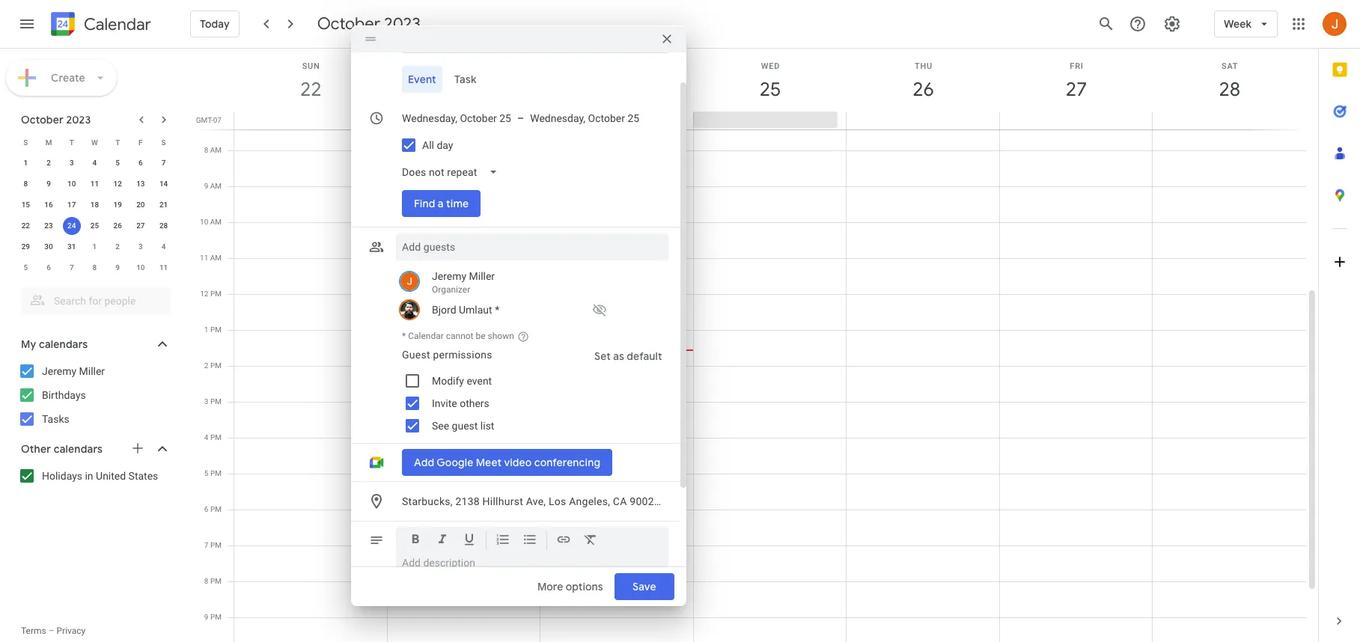Task type: locate. For each thing, give the bounding box(es) containing it.
1 horizontal spatial 26
[[912, 77, 934, 102]]

3 down 2 pm
[[204, 398, 209, 406]]

1 down 12 pm
[[204, 326, 209, 334]]

25 element
[[86, 217, 104, 235]]

27 inside 'element'
[[136, 222, 145, 230]]

9 for november 9 element
[[116, 264, 120, 272]]

t left the 'w'
[[69, 138, 74, 146]]

pm for 12 pm
[[210, 290, 222, 298]]

6 for 6 pm
[[204, 505, 209, 514]]

grid
[[192, 49, 1319, 643]]

1 down 25 element
[[93, 243, 97, 251]]

october 2023 grid
[[14, 132, 175, 279]]

2 vertical spatial 3
[[204, 398, 209, 406]]

row down the 'w'
[[14, 153, 175, 174]]

28 down "21" element
[[159, 222, 168, 230]]

2 pm
[[204, 362, 222, 370]]

row containing 22
[[14, 216, 175, 237]]

25 link
[[753, 73, 788, 107]]

pm down 4 pm
[[210, 470, 222, 478]]

event
[[408, 73, 436, 86]]

0 horizontal spatial 6
[[47, 264, 51, 272]]

1 vertical spatial 3
[[139, 243, 143, 251]]

row group containing 1
[[14, 153, 175, 279]]

9
[[47, 180, 51, 188], [204, 182, 208, 190], [116, 264, 120, 272], [204, 613, 209, 622]]

starbucks, 2138 hillhurst ave, los angeles, ca 90027, usa
[[402, 496, 686, 508]]

4 up the 5 pm on the bottom left of the page
[[204, 434, 209, 442]]

0 vertical spatial miller
[[469, 270, 495, 282]]

pm up the 5 pm on the bottom left of the page
[[210, 434, 222, 442]]

0 vertical spatial 2023
[[384, 13, 421, 34]]

2 down 26 element
[[116, 243, 120, 251]]

los
[[549, 496, 567, 508]]

0 horizontal spatial calendar
[[84, 14, 151, 35]]

16 element
[[40, 196, 58, 214]]

1 horizontal spatial october 2023
[[317, 13, 421, 34]]

2023
[[384, 13, 421, 34], [66, 113, 91, 127]]

5 up 12 element
[[116, 159, 120, 167]]

15 element
[[17, 196, 35, 214]]

12 for 12
[[113, 180, 122, 188]]

2 horizontal spatial 11
[[200, 254, 208, 262]]

miller up organizer
[[469, 270, 495, 282]]

10 am
[[200, 218, 222, 226]]

2 pm from the top
[[210, 326, 222, 334]]

28 down sat
[[1218, 77, 1240, 102]]

1 am from the top
[[210, 146, 222, 154]]

3 up 10 element
[[70, 159, 74, 167]]

8 pm from the top
[[210, 541, 222, 550]]

12 inside 12 element
[[113, 180, 122, 188]]

8 down the 7 pm
[[204, 577, 209, 586]]

12 up the 19
[[113, 180, 122, 188]]

10 inside 'element'
[[136, 264, 145, 272]]

* inside the bjord umlaut tree item
[[495, 304, 500, 316]]

pm for 3 pm
[[210, 398, 222, 406]]

2 for 2 pm
[[204, 362, 209, 370]]

jeremy up organizer
[[432, 270, 467, 282]]

7 for 7 pm
[[204, 541, 209, 550]]

0 vertical spatial 4
[[93, 159, 97, 167]]

am down 07
[[210, 146, 222, 154]]

0 vertical spatial 26
[[912, 77, 934, 102]]

jeremy miller, organizer tree item
[[396, 267, 669, 298]]

10 up '17'
[[67, 180, 76, 188]]

pm down 8 pm
[[210, 613, 222, 622]]

calendars for other calendars
[[54, 443, 103, 456]]

8 for november 8 element
[[93, 264, 97, 272]]

1 horizontal spatial 10
[[136, 264, 145, 272]]

1 vertical spatial 28
[[159, 222, 168, 230]]

1 pm
[[204, 326, 222, 334]]

5 down 29 element
[[24, 264, 28, 272]]

starbucks,
[[402, 496, 453, 508]]

2 vertical spatial 4
[[204, 434, 209, 442]]

1 vertical spatial 1
[[93, 243, 97, 251]]

0 horizontal spatial 28
[[159, 222, 168, 230]]

october up m
[[21, 113, 64, 127]]

1 vertical spatial october 2023
[[21, 113, 91, 127]]

11 up 18
[[90, 180, 99, 188]]

october up sun
[[317, 13, 380, 34]]

1 vertical spatial 10
[[200, 218, 208, 226]]

7
[[162, 159, 166, 167], [70, 264, 74, 272], [204, 541, 209, 550]]

calendar inside "element"
[[84, 14, 151, 35]]

27 down fri
[[1065, 77, 1087, 102]]

0 vertical spatial jeremy
[[432, 270, 467, 282]]

0 horizontal spatial 25
[[90, 222, 99, 230]]

22 down sun
[[299, 77, 321, 102]]

1 for 1 pm
[[204, 326, 209, 334]]

30 element
[[40, 238, 58, 256]]

5 down 4 pm
[[204, 470, 209, 478]]

numbered list image
[[496, 532, 511, 550]]

row down 25 link
[[228, 112, 1319, 130]]

row containing 15
[[14, 195, 175, 216]]

17
[[67, 201, 76, 209]]

0 horizontal spatial 2023
[[66, 113, 91, 127]]

0 vertical spatial 3
[[70, 159, 74, 167]]

8 pm
[[204, 577, 222, 586]]

4 cell from the left
[[847, 112, 1000, 130]]

2 horizontal spatial 5
[[204, 470, 209, 478]]

2 vertical spatial 10
[[136, 264, 145, 272]]

1 vertical spatial calendars
[[54, 443, 103, 456]]

tab list containing event
[[363, 66, 669, 93]]

2 up "3 pm"
[[204, 362, 209, 370]]

0 horizontal spatial 27
[[136, 222, 145, 230]]

7 down 6 pm
[[204, 541, 209, 550]]

other calendars
[[21, 443, 103, 456]]

1 horizontal spatial 2
[[116, 243, 120, 251]]

miller inside jeremy miller organizer
[[469, 270, 495, 282]]

0 vertical spatial october
[[317, 13, 380, 34]]

jeremy inside my calendars list
[[42, 365, 76, 377]]

8 down november 1 element
[[93, 264, 97, 272]]

row containing 8
[[14, 174, 175, 195]]

0 vertical spatial 27
[[1065, 77, 1087, 102]]

2 down m
[[47, 159, 51, 167]]

22 link
[[294, 73, 328, 107]]

pm down the 5 pm on the bottom left of the page
[[210, 505, 222, 514]]

2023 down create at the left
[[66, 113, 91, 127]]

row up 25 element
[[14, 195, 175, 216]]

group
[[396, 343, 669, 437]]

pm for 2 pm
[[210, 362, 222, 370]]

row up 11 element at the left top of page
[[14, 132, 175, 153]]

27 down the 20 element
[[136, 222, 145, 230]]

9 up 10 am
[[204, 182, 208, 190]]

1 horizontal spatial 2023
[[384, 13, 421, 34]]

6 inside grid
[[204, 505, 209, 514]]

6 cell from the left
[[1153, 112, 1306, 130]]

am down '9 am'
[[210, 218, 222, 226]]

1 horizontal spatial calendar
[[408, 331, 444, 341]]

row
[[228, 112, 1319, 130], [14, 132, 175, 153], [14, 153, 175, 174], [14, 174, 175, 195], [14, 195, 175, 216], [14, 216, 175, 237], [14, 237, 175, 258], [14, 258, 175, 279]]

1 vertical spatial –
[[48, 626, 54, 637]]

pm
[[210, 290, 222, 298], [210, 326, 222, 334], [210, 362, 222, 370], [210, 398, 222, 406], [210, 434, 222, 442], [210, 470, 222, 478], [210, 505, 222, 514], [210, 541, 222, 550], [210, 577, 222, 586], [210, 613, 222, 622]]

9 for 9 pm
[[204, 613, 209, 622]]

9 down 8 pm
[[204, 613, 209, 622]]

1 vertical spatial 6
[[47, 264, 51, 272]]

0 horizontal spatial 7
[[70, 264, 74, 272]]

calendar heading
[[81, 14, 151, 35]]

sat 28
[[1218, 61, 1240, 102]]

jeremy inside jeremy miller organizer
[[432, 270, 467, 282]]

0 vertical spatial 7
[[162, 159, 166, 167]]

calendar up create at the left
[[84, 14, 151, 35]]

1 vertical spatial 12
[[200, 290, 209, 298]]

today
[[200, 17, 230, 31]]

t left f
[[115, 138, 120, 146]]

row containing 29
[[14, 237, 175, 258]]

1 horizontal spatial 4
[[162, 243, 166, 251]]

4 inside grid
[[204, 434, 209, 442]]

1 inside grid
[[204, 326, 209, 334]]

0 horizontal spatial 26
[[113, 222, 122, 230]]

28 element
[[155, 217, 173, 235]]

19
[[113, 201, 122, 209]]

1 horizontal spatial *
[[495, 304, 500, 316]]

pm down 2 pm
[[210, 398, 222, 406]]

18
[[90, 201, 99, 209]]

4 down the 'w'
[[93, 159, 97, 167]]

3 am from the top
[[210, 218, 222, 226]]

10 element
[[63, 175, 81, 193]]

None search field
[[0, 282, 186, 315]]

1 horizontal spatial –
[[517, 112, 524, 124]]

26 link
[[907, 73, 941, 107]]

tab list
[[1319, 49, 1361, 601], [363, 66, 669, 93]]

row group
[[14, 153, 175, 279]]

0 vertical spatial 22
[[299, 77, 321, 102]]

s left m
[[23, 138, 28, 146]]

invite
[[432, 398, 457, 410]]

0 horizontal spatial 11
[[90, 180, 99, 188]]

group containing guest permissions
[[396, 343, 669, 437]]

4 pm from the top
[[210, 398, 222, 406]]

3 down 27 'element'
[[139, 243, 143, 251]]

italic image
[[435, 532, 450, 550]]

4 for 4 pm
[[204, 434, 209, 442]]

7 pm from the top
[[210, 505, 222, 514]]

0 vertical spatial calendar
[[84, 14, 151, 35]]

0 vertical spatial 25
[[759, 77, 780, 102]]

10 pm from the top
[[210, 613, 222, 622]]

22 down 15 'element'
[[21, 222, 30, 230]]

2 cell from the left
[[387, 112, 541, 130]]

* right umlaut
[[495, 304, 500, 316]]

6 pm from the top
[[210, 470, 222, 478]]

0 horizontal spatial 5
[[24, 264, 28, 272]]

see
[[432, 420, 449, 432]]

2 vertical spatial 7
[[204, 541, 209, 550]]

20 element
[[132, 196, 150, 214]]

1 for november 1 element
[[93, 243, 97, 251]]

11 down november 4 element
[[159, 264, 168, 272]]

2 horizontal spatial 7
[[204, 541, 209, 550]]

None field
[[396, 159, 510, 186]]

Start date text field
[[402, 109, 511, 127]]

row down november 1 element
[[14, 258, 175, 279]]

am up 12 pm
[[210, 254, 222, 262]]

14
[[159, 180, 168, 188]]

1 horizontal spatial 28
[[1218, 77, 1240, 102]]

10 for november 10 'element'
[[136, 264, 145, 272]]

1 vertical spatial miller
[[79, 365, 105, 377]]

1 horizontal spatial 11
[[159, 264, 168, 272]]

26 inside october 2023 grid
[[113, 222, 122, 230]]

pm down 6 pm
[[210, 541, 222, 550]]

am for 9 am
[[210, 182, 222, 190]]

pm for 9 pm
[[210, 613, 222, 622]]

9 down november 2 element at the top left of page
[[116, 264, 120, 272]]

25 down wed
[[759, 77, 780, 102]]

1 vertical spatial october
[[21, 113, 64, 127]]

2 vertical spatial 2
[[204, 362, 209, 370]]

ave,
[[526, 496, 546, 508]]

3 for november 3 element
[[139, 243, 143, 251]]

am for 10 am
[[210, 218, 222, 226]]

row up november 1 element
[[14, 216, 175, 237]]

fri 27
[[1065, 61, 1087, 102]]

28 inside row group
[[159, 222, 168, 230]]

*
[[495, 304, 500, 316], [402, 331, 406, 341]]

create button
[[6, 60, 117, 96]]

t
[[69, 138, 74, 146], [115, 138, 120, 146]]

fri
[[1070, 61, 1084, 71]]

settings menu image
[[1164, 15, 1182, 33]]

miller down my calendars dropdown button
[[79, 365, 105, 377]]

2 am from the top
[[210, 182, 222, 190]]

12 down 11 am
[[200, 290, 209, 298]]

1 horizontal spatial jeremy
[[432, 270, 467, 282]]

cell
[[234, 112, 387, 130], [387, 112, 541, 130], [541, 112, 694, 130], [847, 112, 1000, 130], [1000, 112, 1153, 130], [1153, 112, 1306, 130]]

row up 18
[[14, 174, 175, 195]]

jeremy
[[432, 270, 467, 282], [42, 365, 76, 377]]

to element
[[517, 112, 524, 124]]

5 pm from the top
[[210, 434, 222, 442]]

row containing 1
[[14, 153, 175, 174]]

jeremy up birthdays
[[42, 365, 76, 377]]

7 down the 31 element
[[70, 264, 74, 272]]

3 for 3 pm
[[204, 398, 209, 406]]

1 horizontal spatial 12
[[200, 290, 209, 298]]

calendars up jeremy miller
[[39, 338, 88, 351]]

pm for 5 pm
[[210, 470, 222, 478]]

november 9 element
[[109, 259, 127, 277]]

26 down 19 element
[[113, 222, 122, 230]]

0 horizontal spatial jeremy
[[42, 365, 76, 377]]

7 inside grid
[[204, 541, 209, 550]]

11 inside grid
[[200, 254, 208, 262]]

1 vertical spatial 26
[[113, 222, 122, 230]]

all day
[[422, 139, 453, 151]]

show schedule of bjord umlaut image
[[588, 298, 612, 322]]

27
[[1065, 77, 1087, 102], [136, 222, 145, 230]]

0 vertical spatial 10
[[67, 180, 76, 188]]

tasks
[[42, 413, 69, 425]]

row up november 8 element
[[14, 237, 175, 258]]

1 vertical spatial 2
[[116, 243, 120, 251]]

5
[[116, 159, 120, 167], [24, 264, 28, 272], [204, 470, 209, 478]]

calendars up 'in'
[[54, 443, 103, 456]]

3
[[70, 159, 74, 167], [139, 243, 143, 251], [204, 398, 209, 406]]

2 horizontal spatial 1
[[204, 326, 209, 334]]

8 down the gmt-
[[204, 146, 208, 154]]

0 horizontal spatial 10
[[67, 180, 76, 188]]

11 down 10 am
[[200, 254, 208, 262]]

other calendars button
[[3, 437, 186, 461]]

11 for 11 element at the left top of page
[[90, 180, 99, 188]]

1
[[24, 159, 28, 167], [93, 243, 97, 251], [204, 326, 209, 334]]

pm up 1 pm
[[210, 290, 222, 298]]

calendars for my calendars
[[39, 338, 88, 351]]

4
[[93, 159, 97, 167], [162, 243, 166, 251], [204, 434, 209, 442]]

4 down 28 element
[[162, 243, 166, 251]]

4 for november 4 element
[[162, 243, 166, 251]]

remove formatting image
[[583, 532, 598, 550]]

cannot
[[446, 331, 474, 341]]

1 horizontal spatial 7
[[162, 159, 166, 167]]

1 s from the left
[[23, 138, 28, 146]]

pm up 2 pm
[[210, 326, 222, 334]]

2 vertical spatial 11
[[159, 264, 168, 272]]

22
[[299, 77, 321, 102], [21, 222, 30, 230]]

2 vertical spatial 5
[[204, 470, 209, 478]]

– right terms
[[48, 626, 54, 637]]

m
[[45, 138, 52, 146]]

guest
[[402, 349, 430, 361]]

1 vertical spatial 2023
[[66, 113, 91, 127]]

1 vertical spatial 5
[[24, 264, 28, 272]]

pm down the 7 pm
[[210, 577, 222, 586]]

1 horizontal spatial miller
[[469, 270, 495, 282]]

6 down 30 element
[[47, 264, 51, 272]]

am
[[210, 146, 222, 154], [210, 182, 222, 190], [210, 218, 222, 226], [210, 254, 222, 262]]

1 horizontal spatial 25
[[759, 77, 780, 102]]

12 for 12 pm
[[200, 290, 209, 298]]

24, today element
[[63, 217, 81, 235]]

thu 26
[[912, 61, 934, 102]]

2 horizontal spatial 4
[[204, 434, 209, 442]]

0 vertical spatial 5
[[116, 159, 120, 167]]

2 horizontal spatial 2
[[204, 362, 209, 370]]

november 2 element
[[109, 238, 127, 256]]

4 am from the top
[[210, 254, 222, 262]]

miller inside my calendars list
[[79, 365, 105, 377]]

1 vertical spatial 27
[[136, 222, 145, 230]]

1 horizontal spatial 3
[[139, 243, 143, 251]]

find a time
[[414, 197, 469, 210]]

row inside grid
[[228, 112, 1319, 130]]

21
[[159, 201, 168, 209]]

6 down the 5 pm on the bottom left of the page
[[204, 505, 209, 514]]

0 horizontal spatial 22
[[21, 222, 30, 230]]

9 up 16
[[47, 180, 51, 188]]

12 pm
[[200, 290, 222, 298]]

25 down 18 element
[[90, 222, 99, 230]]

am down 8 am
[[210, 182, 222, 190]]

s
[[23, 138, 28, 146], [161, 138, 166, 146]]

terms
[[21, 626, 46, 637]]

pm for 4 pm
[[210, 434, 222, 442]]

calendar up 'guest'
[[408, 331, 444, 341]]

12
[[113, 180, 122, 188], [200, 290, 209, 298]]

pm up "3 pm"
[[210, 362, 222, 370]]

october 2023 up sun
[[317, 13, 421, 34]]

29
[[21, 243, 30, 251]]

19 element
[[109, 196, 127, 214]]

miller for jeremy miller
[[79, 365, 105, 377]]

0 vertical spatial 12
[[113, 180, 122, 188]]

1 vertical spatial jeremy
[[42, 365, 76, 377]]

pm for 7 pm
[[210, 541, 222, 550]]

0 horizontal spatial 1
[[24, 159, 28, 167]]

10 up 11 am
[[200, 218, 208, 226]]

7 up the 14
[[162, 159, 166, 167]]

3 pm from the top
[[210, 362, 222, 370]]

jeremy miller
[[42, 365, 105, 377]]

1 pm from the top
[[210, 290, 222, 298]]

my calendars
[[21, 338, 88, 351]]

17 element
[[63, 196, 81, 214]]

my
[[21, 338, 36, 351]]

8 for 8 pm
[[204, 577, 209, 586]]

1 vertical spatial 25
[[90, 222, 99, 230]]

0 horizontal spatial tab list
[[363, 66, 669, 93]]

1 horizontal spatial 6
[[139, 159, 143, 167]]

2 vertical spatial 1
[[204, 326, 209, 334]]

* up 'guest'
[[402, 331, 406, 341]]

10 down november 3 element
[[136, 264, 145, 272]]

modify
[[432, 375, 464, 387]]

30
[[44, 243, 53, 251]]

sun
[[302, 61, 320, 71]]

f
[[139, 138, 143, 146]]

26 down thu
[[912, 77, 934, 102]]

– left the end date text box
[[517, 112, 524, 124]]

as
[[614, 350, 625, 363]]

0 horizontal spatial s
[[23, 138, 28, 146]]

0 vertical spatial 6
[[139, 159, 143, 167]]

2 vertical spatial 6
[[204, 505, 209, 514]]

november 5 element
[[17, 259, 35, 277]]

1 up 15
[[24, 159, 28, 167]]

6 down f
[[139, 159, 143, 167]]

1 vertical spatial 22
[[21, 222, 30, 230]]

s right f
[[161, 138, 166, 146]]

9 pm from the top
[[210, 577, 222, 586]]

2023 up event "button"
[[384, 13, 421, 34]]

ca
[[613, 496, 627, 508]]

week
[[1224, 17, 1252, 31]]

october
[[317, 13, 380, 34], [21, 113, 64, 127]]

bjord umlaut *
[[432, 304, 500, 316]]

16
[[44, 201, 53, 209]]

1 vertical spatial 7
[[70, 264, 74, 272]]

26 element
[[109, 217, 127, 235]]

october 2023 up m
[[21, 113, 91, 127]]

1 vertical spatial *
[[402, 331, 406, 341]]

0 horizontal spatial 4
[[93, 159, 97, 167]]

1 vertical spatial 11
[[200, 254, 208, 262]]

0 vertical spatial *
[[495, 304, 500, 316]]



Task type: vqa. For each thing, say whether or not it's contained in the screenshot.
24 'element'
no



Task type: describe. For each thing, give the bounding box(es) containing it.
End date text field
[[530, 109, 640, 127]]

21 element
[[155, 196, 173, 214]]

2 s from the left
[[161, 138, 166, 146]]

main drawer image
[[18, 15, 36, 33]]

default
[[627, 350, 663, 363]]

task button
[[448, 66, 483, 93]]

11 am
[[200, 254, 222, 262]]

Guests text field
[[402, 234, 663, 261]]

wed 25
[[759, 61, 780, 102]]

all
[[422, 139, 434, 151]]

27 inside grid
[[1065, 77, 1087, 102]]

10 for 10 am
[[200, 218, 208, 226]]

24
[[67, 222, 76, 230]]

6 for november 6 element
[[47, 264, 51, 272]]

25 inside wed 25
[[759, 77, 780, 102]]

set as default button
[[589, 343, 669, 370]]

23 element
[[40, 217, 58, 235]]

find
[[414, 197, 435, 210]]

8 for 8 am
[[204, 146, 208, 154]]

1 vertical spatial calendar
[[408, 331, 444, 341]]

0 horizontal spatial 2
[[47, 159, 51, 167]]

week button
[[1215, 6, 1278, 42]]

invite others
[[432, 398, 490, 410]]

5 pm
[[204, 470, 222, 478]]

bold image
[[408, 532, 423, 550]]

10 for 10 element
[[67, 180, 76, 188]]

umlaut
[[459, 304, 493, 316]]

1 horizontal spatial tab list
[[1319, 49, 1361, 601]]

31 element
[[63, 238, 81, 256]]

set as default
[[595, 350, 663, 363]]

event button
[[402, 66, 442, 93]]

other
[[21, 443, 51, 456]]

shown
[[488, 331, 514, 341]]

time
[[446, 197, 469, 210]]

29 element
[[17, 238, 35, 256]]

gmt-07
[[196, 116, 222, 124]]

0 horizontal spatial 3
[[70, 159, 74, 167]]

my calendars list
[[3, 359, 186, 431]]

formatting options toolbar
[[396, 527, 669, 559]]

calendar element
[[48, 9, 151, 42]]

12 element
[[109, 175, 127, 193]]

7 pm
[[204, 541, 222, 550]]

list
[[481, 420, 495, 432]]

15
[[21, 201, 30, 209]]

13 element
[[132, 175, 150, 193]]

0 horizontal spatial *
[[402, 331, 406, 341]]

2 t from the left
[[115, 138, 120, 146]]

0 horizontal spatial october
[[21, 113, 64, 127]]

in
[[85, 470, 93, 482]]

pm for 6 pm
[[210, 505, 222, 514]]

9 pm
[[204, 613, 222, 622]]

14 element
[[155, 175, 173, 193]]

bjord
[[432, 304, 456, 316]]

holidays in united states
[[42, 470, 158, 482]]

november 4 element
[[155, 238, 173, 256]]

today button
[[190, 6, 239, 42]]

underline image
[[462, 532, 477, 550]]

1 cell from the left
[[234, 112, 387, 130]]

24 cell
[[60, 216, 83, 237]]

25 inside row group
[[90, 222, 99, 230]]

13
[[136, 180, 145, 188]]

Description text field
[[402, 557, 663, 569]]

terms link
[[21, 626, 46, 637]]

27 link
[[1060, 73, 1094, 107]]

november 1 element
[[86, 238, 104, 256]]

usa
[[665, 496, 686, 508]]

hillhurst
[[483, 496, 523, 508]]

sat
[[1222, 61, 1239, 71]]

7 for 'november 7' element
[[70, 264, 74, 272]]

3 pm
[[204, 398, 222, 406]]

28 link
[[1213, 73, 1247, 107]]

0 vertical spatial october 2023
[[317, 13, 421, 34]]

am for 8 am
[[210, 146, 222, 154]]

insert link image
[[556, 532, 571, 550]]

* calendar cannot be shown
[[402, 331, 514, 341]]

holidays
[[42, 470, 82, 482]]

4 pm
[[204, 434, 222, 442]]

november 11 element
[[155, 259, 173, 277]]

thu
[[915, 61, 933, 71]]

31
[[67, 243, 76, 251]]

3 cell from the left
[[541, 112, 694, 130]]

grid containing 22
[[192, 49, 1319, 643]]

2 for november 2 element at the top left of page
[[116, 243, 120, 251]]

row containing s
[[14, 132, 175, 153]]

0 vertical spatial 28
[[1218, 77, 1240, 102]]

jeremy miller organizer
[[432, 270, 495, 295]]

27 element
[[132, 217, 150, 235]]

november 10 element
[[132, 259, 150, 277]]

9 for 9 am
[[204, 182, 208, 190]]

9 am
[[204, 182, 222, 190]]

18 element
[[86, 196, 104, 214]]

permissions
[[433, 349, 492, 361]]

5 cell from the left
[[1000, 112, 1153, 130]]

6 pm
[[204, 505, 222, 514]]

5 for 'november 5' element
[[24, 264, 28, 272]]

22 inside "element"
[[21, 222, 30, 230]]

guests invited to this event. tree
[[396, 267, 669, 322]]

0 vertical spatial 1
[[24, 159, 28, 167]]

privacy
[[57, 626, 86, 637]]

11 element
[[86, 175, 104, 193]]

sun 22
[[299, 61, 321, 102]]

11 for 11 am
[[200, 254, 208, 262]]

my calendars button
[[3, 332, 186, 356]]

starbucks, 2138 hillhurst ave, los angeles, ca 90027, usa button
[[396, 488, 686, 515]]

organizer
[[432, 285, 470, 295]]

0 horizontal spatial october 2023
[[21, 113, 91, 127]]

miller for jeremy miller organizer
[[469, 270, 495, 282]]

1 horizontal spatial 22
[[299, 77, 321, 102]]

pm for 8 pm
[[210, 577, 222, 586]]

day
[[437, 139, 453, 151]]

guest permissions
[[402, 349, 492, 361]]

event
[[467, 375, 492, 387]]

november 8 element
[[86, 259, 104, 277]]

jeremy for jeremy miller
[[42, 365, 76, 377]]

a
[[438, 197, 444, 210]]

task
[[454, 73, 477, 86]]

22 element
[[17, 217, 35, 235]]

gmt-
[[196, 116, 213, 124]]

find a time button
[[402, 186, 481, 222]]

united
[[96, 470, 126, 482]]

5 for 5 pm
[[204, 470, 209, 478]]

1 t from the left
[[69, 138, 74, 146]]

90027,
[[630, 496, 663, 508]]

pm for 1 pm
[[210, 326, 222, 334]]

see guest list
[[432, 420, 495, 432]]

states
[[129, 470, 158, 482]]

1 horizontal spatial october
[[317, 13, 380, 34]]

Search for people text field
[[30, 288, 162, 315]]

november 6 element
[[40, 259, 58, 277]]

jeremy for jeremy miller organizer
[[432, 270, 467, 282]]

11 for november 11 element
[[159, 264, 168, 272]]

set
[[595, 350, 611, 363]]

birthdays
[[42, 389, 86, 401]]

8 up 15
[[24, 180, 28, 188]]

be
[[476, 331, 486, 341]]

terms – privacy
[[21, 626, 86, 637]]

0 vertical spatial –
[[517, 112, 524, 124]]

23
[[44, 222, 53, 230]]

row containing 5
[[14, 258, 175, 279]]

add other calendars image
[[130, 441, 145, 456]]

w
[[91, 138, 98, 146]]

bjord umlaut tree item
[[396, 298, 669, 322]]

modify event
[[432, 375, 492, 387]]

bulleted list image
[[523, 532, 538, 550]]

november 3 element
[[132, 238, 150, 256]]

am for 11 am
[[210, 254, 222, 262]]

november 7 element
[[63, 259, 81, 277]]



